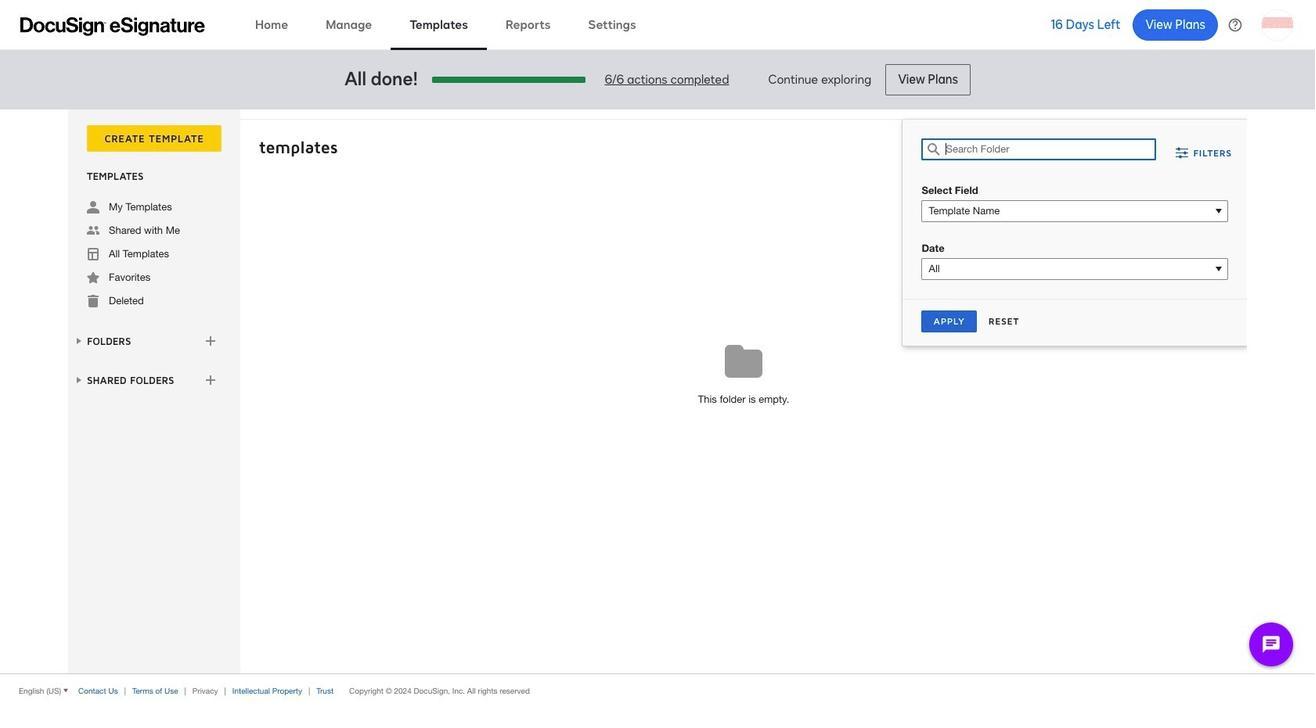 Task type: describe. For each thing, give the bounding box(es) containing it.
more info region
[[0, 674, 1315, 708]]

user image
[[87, 201, 99, 214]]

secondary navigation region
[[68, 110, 1251, 674]]

view shared folders image
[[73, 374, 85, 387]]

templates image
[[87, 248, 99, 261]]

star filled image
[[87, 272, 99, 284]]



Task type: locate. For each thing, give the bounding box(es) containing it.
Search Folder text field
[[946, 139, 1156, 160]]

your uploaded profile image image
[[1262, 9, 1293, 40]]

docusign esignature image
[[20, 17, 205, 36]]

shared image
[[87, 225, 99, 237]]

view folders image
[[73, 335, 85, 347]]

trash image
[[87, 295, 99, 308]]



Task type: vqa. For each thing, say whether or not it's contained in the screenshot.
Secondary Navigation region
yes



